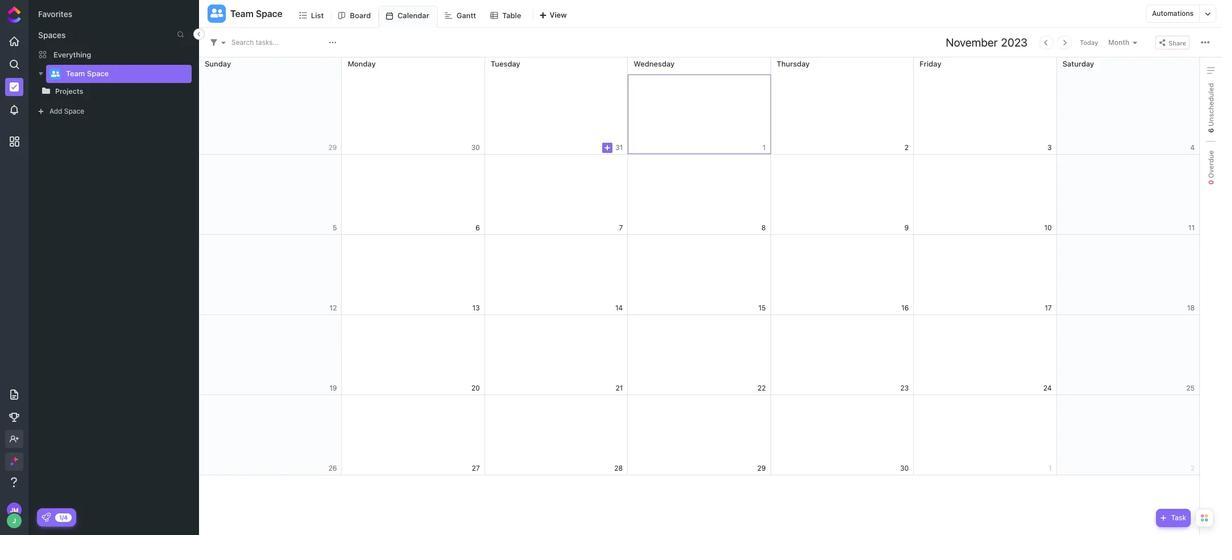 Task type: vqa. For each thing, say whether or not it's contained in the screenshot.


Task type: locate. For each thing, give the bounding box(es) containing it.
1 horizontal spatial 1
[[1049, 464, 1052, 473]]

spaces link
[[29, 30, 66, 40]]

0 horizontal spatial user friends image
[[51, 71, 59, 77]]

31
[[616, 143, 623, 152]]

0 vertical spatial 1
[[763, 143, 766, 152]]

1
[[763, 143, 766, 152], [1049, 464, 1052, 473]]

everything
[[53, 50, 91, 59]]

21
[[616, 384, 623, 392]]

november
[[946, 36, 998, 49]]

15
[[759, 304, 766, 312]]

space inside team space button
[[256, 9, 283, 19]]

saturday
[[1063, 59, 1095, 68]]

team space inside team space link
[[66, 69, 109, 78]]

sunday
[[205, 59, 231, 68]]

team space
[[230, 9, 283, 19], [66, 69, 109, 78]]

dropdown menu image
[[605, 145, 611, 151]]

onboarding checklist button element
[[42, 513, 51, 522]]

6
[[1207, 128, 1216, 133], [476, 223, 480, 232]]

2 horizontal spatial space
[[256, 9, 283, 19]]

9
[[905, 223, 909, 232]]

13
[[473, 304, 480, 312]]

space inside team space link
[[87, 69, 109, 78]]

team inside button
[[230, 9, 254, 19]]

0 vertical spatial team
[[230, 9, 254, 19]]

1 vertical spatial team space
[[66, 69, 109, 78]]

0 horizontal spatial team
[[66, 69, 85, 78]]

add space
[[50, 107, 84, 116]]

row containing 12
[[199, 235, 1201, 315]]

search
[[232, 38, 254, 46]]

1 vertical spatial team
[[66, 69, 85, 78]]

17
[[1045, 304, 1052, 312]]

team space down everything
[[66, 69, 109, 78]]

22
[[758, 384, 766, 392]]

0 horizontal spatial 30
[[472, 143, 480, 152]]

view button
[[534, 6, 572, 28]]

1 vertical spatial space
[[87, 69, 109, 78]]

10
[[1045, 223, 1052, 232]]

1 horizontal spatial 30
[[901, 464, 909, 473]]

5 row from the top
[[199, 395, 1201, 476]]

team space up search tasks...
[[230, 9, 283, 19]]

today button
[[1078, 37, 1101, 48]]

0 horizontal spatial 1
[[763, 143, 766, 152]]

0 vertical spatial 2
[[905, 143, 909, 152]]

0 vertical spatial team space
[[230, 9, 283, 19]]

30
[[472, 143, 480, 152], [901, 464, 909, 473]]

2 vertical spatial space
[[64, 107, 84, 116]]

space down everything link at left
[[87, 69, 109, 78]]

7
[[619, 223, 623, 232]]

1 horizontal spatial team space
[[230, 9, 283, 19]]

spaces
[[38, 30, 66, 40]]

task
[[1172, 514, 1187, 522]]

1 vertical spatial 2
[[1191, 464, 1196, 473]]

team
[[230, 9, 254, 19], [66, 69, 85, 78]]

team up projects
[[66, 69, 85, 78]]

1/4
[[59, 514, 68, 521]]

team space inside team space button
[[230, 9, 283, 19]]

0 horizontal spatial 29
[[329, 143, 337, 152]]

1 horizontal spatial team
[[230, 9, 254, 19]]

list
[[311, 11, 324, 20]]

row containing 29
[[199, 57, 1201, 155]]

1 vertical spatial 29
[[758, 464, 766, 473]]

12
[[330, 304, 337, 312]]

2 row from the top
[[199, 155, 1201, 235]]

5
[[333, 223, 337, 232]]

gantt link
[[457, 6, 481, 27]]

0 horizontal spatial 6
[[476, 223, 480, 232]]

0 horizontal spatial space
[[64, 107, 84, 116]]

user friends image up projects
[[51, 71, 59, 77]]

row containing 5
[[199, 155, 1201, 235]]

grid
[[199, 57, 1201, 535]]

wednesday
[[634, 59, 675, 68]]

0 horizontal spatial team space
[[66, 69, 109, 78]]

3 row from the top
[[199, 235, 1201, 315]]

space right add
[[64, 107, 84, 116]]

calendar link
[[398, 6, 434, 27]]

1 horizontal spatial space
[[87, 69, 109, 78]]

team for team space button
[[230, 9, 254, 19]]

1 vertical spatial 6
[[476, 223, 480, 232]]

everything link
[[29, 46, 199, 64]]

0
[[1207, 180, 1216, 185]]

table link
[[503, 6, 526, 27]]

thursday
[[777, 59, 810, 68]]

row
[[199, 57, 1201, 155], [199, 155, 1201, 235], [199, 235, 1201, 315], [199, 315, 1201, 395], [199, 395, 1201, 476]]

28
[[615, 464, 623, 473]]

18
[[1188, 304, 1196, 312]]

0 vertical spatial 6
[[1207, 128, 1216, 133]]

user friends image left team space button
[[210, 8, 223, 18]]

jm
[[10, 507, 18, 514]]

sparkle svg 1 image
[[13, 457, 18, 463]]

0 vertical spatial 30
[[472, 143, 480, 152]]

1 horizontal spatial 29
[[758, 464, 766, 473]]

user friends image
[[210, 8, 223, 18], [51, 71, 59, 77]]

november 2023
[[946, 36, 1028, 49]]

0 vertical spatial space
[[256, 9, 283, 19]]

team up the search
[[230, 9, 254, 19]]

0 vertical spatial user friends image
[[210, 8, 223, 18]]

projects link
[[18, 85, 184, 97], [55, 87, 184, 95]]

month button
[[1107, 37, 1141, 48]]

automations button
[[1147, 5, 1200, 22]]

space
[[256, 9, 283, 19], [87, 69, 109, 78], [64, 107, 84, 116]]

2
[[905, 143, 909, 152], [1191, 464, 1196, 473]]

29
[[329, 143, 337, 152], [758, 464, 766, 473]]

11
[[1189, 223, 1196, 232]]

1 row from the top
[[199, 57, 1201, 155]]

calendar
[[398, 11, 430, 20]]

board
[[350, 11, 371, 20]]

1 vertical spatial user friends image
[[51, 71, 59, 77]]

4 row from the top
[[199, 315, 1201, 395]]

automations
[[1153, 9, 1194, 18]]

1 horizontal spatial 2
[[1191, 464, 1196, 473]]

space for team space button
[[256, 9, 283, 19]]

space up tasks...
[[256, 9, 283, 19]]

1 vertical spatial 1
[[1049, 464, 1052, 473]]



Task type: describe. For each thing, give the bounding box(es) containing it.
search tasks...
[[232, 38, 279, 46]]

onboarding checklist button image
[[42, 513, 51, 522]]

16
[[902, 304, 909, 312]]

sparkle svg 2 image
[[9, 462, 13, 466]]

team for team space link
[[66, 69, 85, 78]]

table
[[503, 11, 522, 20]]

monday
[[348, 59, 376, 68]]

favorites button
[[38, 9, 72, 19]]

team space for team space link
[[66, 69, 109, 78]]

20
[[472, 384, 480, 392]]

overdue
[[1207, 150, 1216, 180]]

1 horizontal spatial 6
[[1207, 128, 1216, 133]]

0 vertical spatial 29
[[329, 143, 337, 152]]

month
[[1109, 38, 1130, 46]]

25
[[1187, 384, 1196, 392]]

27
[[472, 464, 480, 473]]

1 horizontal spatial user friends image
[[210, 8, 223, 18]]

23
[[901, 384, 909, 392]]

0 horizontal spatial 2
[[905, 143, 909, 152]]

4
[[1191, 143, 1196, 152]]

team space link
[[66, 65, 184, 83]]

row containing 19
[[199, 315, 1201, 395]]

3
[[1048, 143, 1052, 152]]

add
[[50, 107, 62, 116]]

26
[[329, 464, 337, 473]]

projects
[[55, 87, 83, 95]]

friday
[[920, 59, 942, 68]]

share button
[[1156, 36, 1190, 49]]

tasks...
[[256, 38, 279, 46]]

favorites
[[38, 9, 72, 19]]

2023
[[1002, 36, 1028, 49]]

tuesday
[[491, 59, 521, 68]]

8
[[762, 223, 766, 232]]

grid containing sunday
[[199, 57, 1201, 535]]

view
[[550, 10, 567, 19]]

jm j
[[10, 507, 18, 525]]

19
[[330, 384, 337, 392]]

list link
[[311, 6, 329, 27]]

1 vertical spatial 30
[[901, 464, 909, 473]]

6 inside row
[[476, 223, 480, 232]]

team space button
[[226, 1, 283, 26]]

unscheduled
[[1207, 83, 1216, 128]]

gantt
[[457, 11, 476, 20]]

team space for team space button
[[230, 9, 283, 19]]

j
[[12, 517, 16, 525]]

board link
[[350, 6, 376, 27]]

Search tasks... text field
[[232, 34, 326, 50]]

24
[[1044, 384, 1052, 392]]

space for team space link
[[87, 69, 109, 78]]

share
[[1169, 39, 1187, 46]]

today
[[1081, 39, 1099, 46]]

row containing 26
[[199, 395, 1201, 476]]

14
[[616, 304, 623, 312]]



